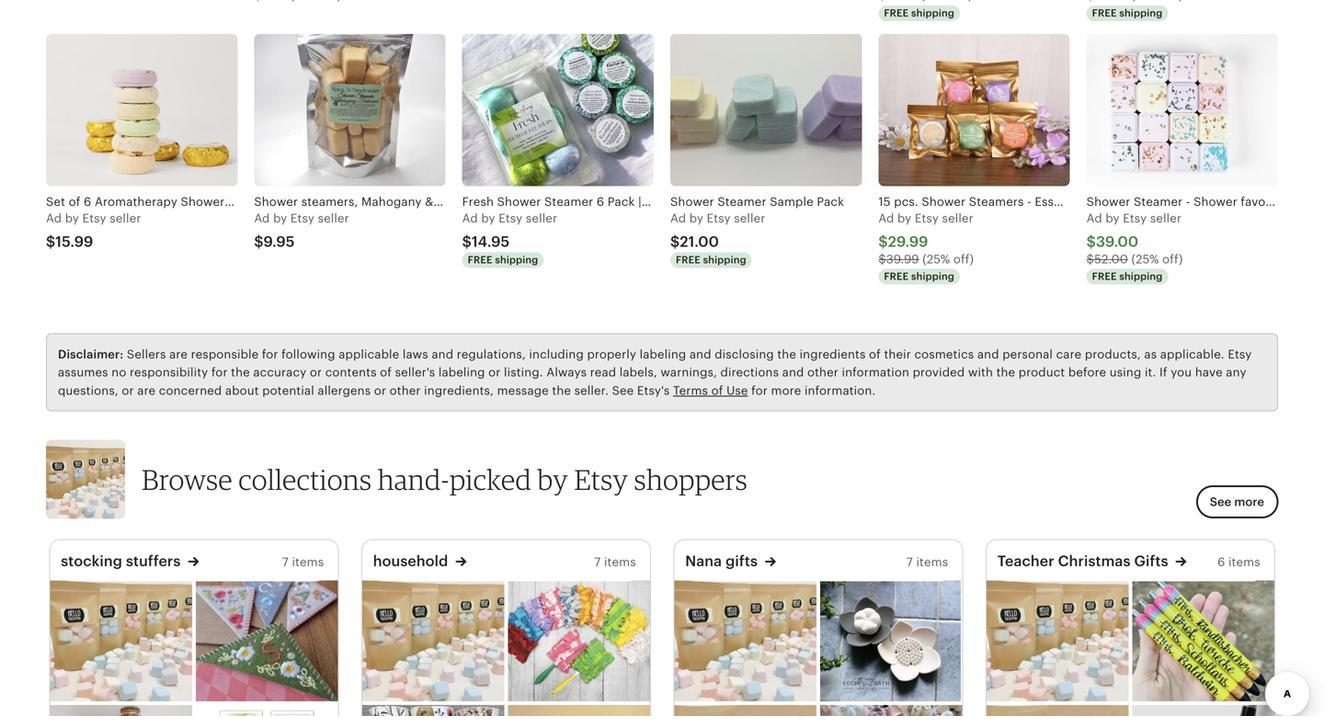 Task type: locate. For each thing, give the bounding box(es) containing it.
2 horizontal spatial of
[[869, 348, 881, 362]]

1 vertical spatial more
[[1235, 496, 1265, 509]]

as
[[1145, 348, 1158, 362]]

b inside a d b y etsy seller $ 14.95 free shipping
[[482, 212, 489, 225]]

(25% inside a d b y etsy seller $ 39.00 $ 52.00 (25% off) free shipping
[[1132, 252, 1160, 266]]

more down directions
[[771, 384, 802, 398]]

1 horizontal spatial (25%
[[1132, 252, 1160, 266]]

0 vertical spatial see
[[612, 384, 634, 398]]

b inside a d b y etsy seller $ 15.99
[[65, 212, 73, 225]]

1 shower steamers | shower bomb | eucalyptus shower steamers | aromatherapy shower melts | shower steamer | shower fizzies image from the left
[[50, 581, 192, 702]]

y inside a d b y etsy seller $ 14.95 free shipping
[[489, 212, 496, 225]]

4 d from the left
[[679, 212, 686, 225]]

1 horizontal spatial 7
[[595, 555, 601, 569]]

y inside a d b y etsy seller $ 39.00 $ 52.00 (25% off) free shipping
[[1114, 212, 1120, 225]]

pairs well with christmas break wine labels | teacher gift | funny christmas champagne labels image
[[1133, 705, 1275, 717]]

accuracy
[[253, 366, 307, 380]]

pleated lampshade, retro lampshade for table lamp standing lamp wall lights and chandelier, creative pleats lampshade for desk lamps. image
[[508, 705, 650, 717]]

3 b from the left
[[482, 212, 489, 225]]

y up the 29.99 at the top of the page
[[905, 212, 912, 225]]

of down applicable
[[380, 366, 392, 380]]

labels,
[[620, 366, 658, 380]]

6 seller from the left
[[1151, 212, 1182, 225]]

15 pcs. shower steamers - essential oil shower steamer, handmade bath steamers tablets, shower aromatherapy gift. gift for her and him. image
[[879, 34, 1071, 186]]

7 items down collections
[[282, 555, 324, 569]]

seller for 39.00
[[1151, 212, 1182, 225]]

2 b from the left
[[273, 212, 281, 225]]

y inside a d b y etsy seller $ 29.99 $ 39.99 (25% off) free shipping
[[905, 212, 912, 225]]

b up the 29.99 at the top of the page
[[898, 212, 906, 225]]

seller inside a d b y etsy seller $ 39.00 $ 52.00 (25% off) free shipping
[[1151, 212, 1182, 225]]

and right laws
[[432, 348, 454, 362]]

before
[[1069, 366, 1107, 380]]

7 items
[[282, 555, 324, 569], [595, 555, 636, 569], [907, 555, 949, 569]]

items down collections
[[292, 555, 324, 569]]

d inside a d b y etsy seller $ 29.99 $ 39.99 (25% off) free shipping
[[887, 212, 895, 225]]

etsy inside a d b y etsy seller $ 15.99
[[82, 212, 106, 225]]

the up the terms of use for more information.
[[778, 348, 797, 362]]

2 homemade shower steamers/ shower bomb/ menthol shower steamer/ eucalyptus peppermint/ lavender/ orange grapefruit/ rosemary lemon/ natural image from the left
[[987, 705, 1129, 717]]

2 vertical spatial of
[[712, 384, 724, 398]]

labeling up ingredients,
[[439, 366, 485, 380]]

seller for 29.99
[[943, 212, 974, 225]]

y for 39.00
[[1114, 212, 1120, 225]]

etsy up 14.95
[[499, 212, 523, 225]]

b up 14.95
[[482, 212, 489, 225]]

7 items for gifts
[[907, 555, 949, 569]]

homemade shower steamers/ shower bomb/ menthol shower steamer/ eucalyptus peppermint/ lavender/ orange grapefruit/ rosemary lemon/ natural image for christmas
[[987, 705, 1129, 717]]

or down no
[[122, 384, 134, 398]]

message
[[497, 384, 549, 398]]

off) inside a d b y etsy seller $ 29.99 $ 39.99 (25% off) free shipping
[[954, 252, 974, 266]]

1 horizontal spatial off)
[[1163, 252, 1183, 266]]

information.
[[805, 384, 876, 398]]

5 b from the left
[[898, 212, 906, 225]]

2 y from the left
[[281, 212, 287, 225]]

see inside sellers are responsible for following applicable laws and regulations, including properly labeling and disclosing the ingredients of their cosmetics and personal care products, as applicable. etsy assumes no responsibility for the accuracy or contents of seller's labeling or listing. always read labels, warnings, directions and other information provided with the product before using it. if you have any questions, or are concerned about potential allergens or other ingredients, message the seller. see etsy's
[[612, 384, 634, 398]]

items up shower steamer tray, stocking stuffer, silicone shower steamer dish for shower bombs, soap dish, spa gift
[[917, 555, 949, 569]]

etsy inside sellers are responsible for following applicable laws and regulations, including properly labeling and disclosing the ingredients of their cosmetics and personal care products, as applicable. etsy assumes no responsibility for the accuracy or contents of seller's labeling or listing. always read labels, warnings, directions and other information provided with the product before using it. if you have any questions, or are concerned about potential allergens or other ingredients, message the seller. see etsy's
[[1228, 348, 1252, 362]]

a inside a d b y etsy seller $ 29.99 $ 39.99 (25% off) free shipping
[[879, 212, 887, 225]]

d up 15.99
[[54, 212, 62, 225]]

etsy inside a d b y etsy seller $ 39.00 $ 52.00 (25% off) free shipping
[[1124, 212, 1148, 225]]

etsy's
[[637, 384, 670, 398]]

of
[[869, 348, 881, 362], [380, 366, 392, 380], [712, 384, 724, 398]]

7 up personalized hand embroidered corner bookmark - 26 letters and 4 seasons - felt triangle page stitched corner bookmark image
[[282, 555, 289, 569]]

or down regulations,
[[489, 366, 501, 380]]

0 horizontal spatial see
[[612, 384, 634, 398]]

ingredients,
[[424, 384, 494, 398]]

etsy up 39.00
[[1124, 212, 1148, 225]]

2 vertical spatial for
[[752, 384, 768, 398]]

d inside a d b y etsy seller $ 39.00 $ 52.00 (25% off) free shipping
[[1095, 212, 1103, 225]]

2 7 items from the left
[[595, 555, 636, 569]]

b up 39.00
[[1106, 212, 1114, 225]]

0 horizontal spatial (25%
[[923, 252, 951, 266]]

a
[[46, 212, 54, 225], [254, 212, 263, 225], [462, 212, 471, 225], [671, 212, 679, 225], [879, 212, 887, 225], [1087, 212, 1095, 225]]

1 horizontal spatial for
[[262, 348, 278, 362]]

d up the 29.99 at the top of the page
[[887, 212, 895, 225]]

a inside a d b y etsy seller $ 15.99
[[46, 212, 54, 225]]

properly
[[587, 348, 637, 362]]

d for 15.99
[[54, 212, 62, 225]]

shoppers
[[634, 463, 748, 497]]

1 7 items from the left
[[282, 555, 324, 569]]

cosmetics
[[915, 348, 975, 362]]

y up 15.99
[[73, 212, 79, 225]]

1 b from the left
[[65, 212, 73, 225]]

4 items from the left
[[1229, 555, 1261, 569]]

shipping inside a d b y etsy seller $ 14.95 free shipping
[[495, 254, 539, 266]]

4 seller from the left
[[734, 212, 766, 225]]

d inside a d b y etsy seller $ 15.99
[[54, 212, 62, 225]]

1 free shipping from the left
[[884, 7, 955, 19]]

y up 9.95
[[281, 212, 287, 225]]

1 d from the left
[[54, 212, 62, 225]]

information
[[842, 366, 910, 380]]

items left nana
[[604, 555, 636, 569]]

potential
[[262, 384, 314, 398]]

0 horizontal spatial labeling
[[439, 366, 485, 380]]

1 vertical spatial see
[[1210, 496, 1232, 509]]

of left use
[[712, 384, 724, 398]]

5 seller from the left
[[943, 212, 974, 225]]

free inside a d b y etsy seller $ 39.00 $ 52.00 (25% off) free shipping
[[1093, 271, 1117, 282]]

gifts
[[1135, 553, 1169, 570]]

shower
[[671, 195, 715, 209]]

items for teacher
[[1229, 555, 1261, 569]]

3 items from the left
[[917, 555, 949, 569]]

3 shower steamers | shower bomb | eucalyptus shower steamers | aromatherapy shower melts | shower steamer | shower fizzies image from the left
[[675, 581, 817, 702]]

1 horizontal spatial are
[[169, 348, 188, 362]]

1 (25% from the left
[[923, 252, 951, 266]]

6 b from the left
[[1106, 212, 1114, 225]]

the
[[778, 348, 797, 362], [231, 366, 250, 380], [997, 366, 1016, 380], [552, 384, 571, 398]]

7 up shower steamer tray, stocking stuffer, silicone shower steamer dish for shower bombs, soap dish, spa gift
[[907, 555, 913, 569]]

free inside the shower steamer sample pack a d b y etsy seller $ 21.00 free shipping
[[676, 254, 701, 266]]

14.95
[[472, 233, 510, 250]]

1 horizontal spatial free shipping
[[1093, 7, 1163, 19]]

etsy down steamer
[[707, 212, 731, 225]]

other down seller's
[[390, 384, 421, 398]]

d inside "a d b y etsy seller $ 9.95"
[[262, 212, 270, 225]]

1 homemade shower steamers/ shower bomb/ menthol shower steamer/ eucalyptus peppermint/ lavender/ orange grapefruit/ rosemary lemon/ natural image from the left
[[675, 705, 817, 717]]

it.
[[1145, 366, 1157, 380]]

4 y from the left
[[697, 212, 704, 225]]

y up 39.00
[[1114, 212, 1120, 225]]

1 7 from the left
[[282, 555, 289, 569]]

d for 39.00
[[1095, 212, 1103, 225]]

seller inside "a d b y etsy seller $ 9.95"
[[318, 212, 349, 225]]

seller inside a d b y etsy seller $ 14.95 free shipping
[[526, 212, 558, 225]]

2 shower steamers | shower bomb | eucalyptus shower steamers | aromatherapy shower melts | shower steamer | shower fizzies image from the left
[[362, 581, 504, 702]]

7 up the swiffer style duster reusable and washable replacement dusters 8 layer zero waste image
[[595, 555, 601, 569]]

6 y from the left
[[1114, 212, 1120, 225]]

and up warnings,
[[690, 348, 712, 362]]

listing.
[[504, 366, 543, 380]]

0 horizontal spatial homemade shower steamers/ shower bomb/ menthol shower steamer/ eucalyptus peppermint/ lavender/ orange grapefruit/ rosemary lemon/ natural image
[[675, 705, 817, 717]]

free shipping for 1st free shipping link from the right
[[1093, 7, 1163, 19]]

items
[[292, 555, 324, 569], [604, 555, 636, 569], [917, 555, 949, 569], [1229, 555, 1261, 569]]

personal
[[1003, 348, 1053, 362]]

b down shower
[[690, 212, 697, 225]]

shower steamer sample pack a d b y etsy seller $ 21.00 free shipping
[[671, 195, 845, 266]]

a d b y etsy seller $ 39.00 $ 52.00 (25% off) free shipping
[[1087, 212, 1183, 282]]

0 horizontal spatial are
[[137, 384, 156, 398]]

shower steamers | shower bomb | eucalyptus shower steamers | aromatherapy shower melts | shower steamer | shower fizzies image down gifts
[[675, 581, 817, 702]]

y
[[73, 212, 79, 225], [281, 212, 287, 225], [489, 212, 496, 225], [697, 212, 704, 225], [905, 212, 912, 225], [1114, 212, 1120, 225]]

free shipping
[[884, 7, 955, 19], [1093, 7, 1163, 19]]

the down always
[[552, 384, 571, 398]]

1 horizontal spatial other
[[808, 366, 839, 380]]

y up 14.95
[[489, 212, 496, 225]]

5 y from the left
[[905, 212, 912, 225]]

0 horizontal spatial off)
[[954, 252, 974, 266]]

are
[[169, 348, 188, 362], [137, 384, 156, 398]]

0 horizontal spatial 7 items
[[282, 555, 324, 569]]

3 a from the left
[[462, 212, 471, 225]]

free
[[884, 7, 909, 19], [1093, 7, 1117, 19], [468, 254, 493, 266], [676, 254, 701, 266], [884, 271, 909, 282], [1093, 271, 1117, 282]]

wet fart emergency kit - shart - funny gag gift underwear - stocking stuffer christmas birthday present party favor joke prank image
[[196, 705, 338, 717]]

b up 15.99
[[65, 212, 73, 225]]

0 horizontal spatial of
[[380, 366, 392, 380]]

for up accuracy
[[262, 348, 278, 362]]

1 vertical spatial other
[[390, 384, 421, 398]]

1 horizontal spatial homemade shower steamers/ shower bomb/ menthol shower steamer/ eucalyptus peppermint/ lavender/ orange grapefruit/ rosemary lemon/ natural image
[[987, 705, 1129, 717]]

seller for 14.95
[[526, 212, 558, 225]]

0 vertical spatial other
[[808, 366, 839, 380]]

concerned
[[159, 384, 222, 398]]

by
[[538, 463, 569, 497]]

see inside see more link
[[1210, 496, 1232, 509]]

1 y from the left
[[73, 212, 79, 225]]

3 y from the left
[[489, 212, 496, 225]]

1 horizontal spatial free shipping link
[[1087, 0, 1279, 24]]

1 horizontal spatial labeling
[[640, 348, 687, 362]]

b inside a d b y etsy seller $ 29.99 $ 39.99 (25% off) free shipping
[[898, 212, 906, 225]]

4 b from the left
[[690, 212, 697, 225]]

off) right 39.99
[[954, 252, 974, 266]]

3 7 from the left
[[907, 555, 913, 569]]

7 items up shower steamer tray, stocking stuffer, silicone shower steamer dish for shower bombs, soap dish, spa gift
[[907, 555, 949, 569]]

shower steamers | shower bomb | eucalyptus shower steamers | aromatherapy shower melts | shower steamer | shower fizzies image up paperless "paper" towels 12- 10"x12" 1- ply /eco-friendly kitchen/kitchen decor/reusable cloth towels/sustainable living with zero waste image
[[362, 581, 504, 702]]

christmas
[[1059, 553, 1131, 570]]

see down labels,
[[612, 384, 634, 398]]

or
[[310, 366, 322, 380], [489, 366, 501, 380], [122, 384, 134, 398], [374, 384, 386, 398]]

a inside a d b y etsy seller $ 14.95 free shipping
[[462, 212, 471, 225]]

a d b y etsy seller $ 15.99
[[46, 212, 141, 250]]

other down 'ingredients'
[[808, 366, 839, 380]]

1 vertical spatial for
[[211, 366, 228, 380]]

shipping
[[912, 7, 955, 19], [1120, 7, 1163, 19], [495, 254, 539, 266], [703, 254, 747, 266], [912, 271, 955, 282], [1120, 271, 1163, 282]]

shower steamers | shower bomb | eucalyptus shower steamers | aromatherapy shower melts | shower steamer | shower fizzies image up stocking stuffer christmas gift • grinch christmas • bath salt party favors • funny christmas gift • coworker gift image
[[50, 581, 192, 702]]

items for nana
[[917, 555, 949, 569]]

applicable
[[339, 348, 400, 362]]

b up 9.95
[[273, 212, 281, 225]]

2 d from the left
[[262, 212, 270, 225]]

y inside a d b y etsy seller $ 15.99
[[73, 212, 79, 225]]

of up information
[[869, 348, 881, 362]]

0 vertical spatial more
[[771, 384, 802, 398]]

browse collections hand-picked by etsy shoppers
[[142, 463, 748, 497]]

seller for 9.95
[[318, 212, 349, 225]]

2 a from the left
[[254, 212, 263, 225]]

6 a from the left
[[1087, 212, 1095, 225]]

(25% inside a d b y etsy seller $ 29.99 $ 39.99 (25% off) free shipping
[[923, 252, 951, 266]]

b inside a d b y etsy seller $ 39.00 $ 52.00 (25% off) free shipping
[[1106, 212, 1114, 225]]

d inside a d b y etsy seller $ 14.95 free shipping
[[470, 212, 478, 225]]

7 items up the swiffer style duster reusable and washable replacement dusters 8 layer zero waste image
[[595, 555, 636, 569]]

d up 9.95
[[262, 212, 270, 225]]

any
[[1227, 366, 1247, 380]]

provided
[[913, 366, 965, 380]]

1 vertical spatial of
[[380, 366, 392, 380]]

etsy
[[82, 212, 106, 225], [291, 212, 315, 225], [499, 212, 523, 225], [707, 212, 731, 225], [915, 212, 939, 225], [1124, 212, 1148, 225], [1228, 348, 1252, 362], [574, 463, 629, 497]]

7 items for stuffers
[[282, 555, 324, 569]]

seller inside a d b y etsy seller $ 29.99 $ 39.99 (25% off) free shipping
[[943, 212, 974, 225]]

6 d from the left
[[1095, 212, 1103, 225]]

2 seller from the left
[[318, 212, 349, 225]]

2 free shipping from the left
[[1093, 7, 1163, 19]]

for down directions
[[752, 384, 768, 398]]

b
[[65, 212, 73, 225], [273, 212, 281, 225], [482, 212, 489, 225], [690, 212, 697, 225], [898, 212, 906, 225], [1106, 212, 1114, 225]]

y for 15.99
[[73, 212, 79, 225]]

0 horizontal spatial free shipping
[[884, 7, 955, 19]]

are down responsibility
[[137, 384, 156, 398]]

off) inside a d b y etsy seller $ 39.00 $ 52.00 (25% off) free shipping
[[1163, 252, 1183, 266]]

2 (25% from the left
[[1132, 252, 1160, 266]]

y inside "a d b y etsy seller $ 9.95"
[[281, 212, 287, 225]]

1 free shipping link from the left
[[879, 0, 1071, 24]]

and
[[432, 348, 454, 362], [690, 348, 712, 362], [978, 348, 1000, 362], [783, 366, 804, 380]]

1 a from the left
[[46, 212, 54, 225]]

4 shower steamers | shower bomb | eucalyptus shower steamers | aromatherapy shower melts | shower steamer | shower fizzies image from the left
[[987, 581, 1129, 702]]

d down shower
[[679, 212, 686, 225]]

21.00
[[680, 233, 719, 250]]

a for 39.00
[[1087, 212, 1095, 225]]

etsy up 9.95
[[291, 212, 315, 225]]

9.95
[[264, 233, 295, 250]]

b for 14.95
[[482, 212, 489, 225]]

with
[[969, 366, 994, 380]]

seller's
[[395, 366, 435, 380]]

etsy up 15.99
[[82, 212, 106, 225]]

2 horizontal spatial for
[[752, 384, 768, 398]]

shower steamers | shower bomb | eucalyptus shower steamers | aromatherapy shower melts | shower steamer | shower fizzies image for teacher christmas gifts
[[987, 581, 1129, 702]]

terms
[[673, 384, 708, 398]]

off) for 29.99
[[954, 252, 974, 266]]

1 off) from the left
[[954, 252, 974, 266]]

d
[[54, 212, 62, 225], [262, 212, 270, 225], [470, 212, 478, 225], [679, 212, 686, 225], [887, 212, 895, 225], [1095, 212, 1103, 225]]

homemade shower steamers/ shower bomb/ menthol shower steamer/ eucalyptus peppermint/ lavender/ orange grapefruit/ rosemary lemon/ natural image
[[675, 705, 817, 717], [987, 705, 1129, 717]]

free shipping link
[[879, 0, 1071, 24], [1087, 0, 1279, 24]]

browse
[[142, 463, 233, 497]]

sellers are responsible for following applicable laws and regulations, including properly labeling and disclosing the ingredients of their cosmetics and personal care products, as applicable. etsy assumes no responsibility for the accuracy or contents of seller's labeling or listing. always read labels, warnings, directions and other information provided with the product before using it. if you have any questions, or are concerned about potential allergens or other ingredients, message the seller. see etsy's
[[58, 348, 1252, 398]]

0 horizontal spatial more
[[771, 384, 802, 398]]

1 items from the left
[[292, 555, 324, 569]]

a d b y etsy seller $ 29.99 $ 39.99 (25% off) free shipping
[[879, 212, 974, 282]]

3 d from the left
[[470, 212, 478, 225]]

shower steamers | shower bomb | eucalyptus shower steamers | aromatherapy shower melts | shower steamer | shower fizzies image
[[50, 581, 192, 702], [362, 581, 504, 702], [675, 581, 817, 702], [987, 581, 1129, 702]]

2 horizontal spatial 7
[[907, 555, 913, 569]]

5 a from the left
[[879, 212, 887, 225]]

0 horizontal spatial 7
[[282, 555, 289, 569]]

(25% down 39.00
[[1132, 252, 1160, 266]]

a inside a d b y etsy seller $ 39.00 $ 52.00 (25% off) free shipping
[[1087, 212, 1095, 225]]

a inside "a d b y etsy seller $ 9.95"
[[254, 212, 263, 225]]

teacher
[[998, 553, 1055, 570]]

etsy up any
[[1228, 348, 1252, 362]]

d up 14.95
[[470, 212, 478, 225]]

1 horizontal spatial 7 items
[[595, 555, 636, 569]]

seller
[[110, 212, 141, 225], [318, 212, 349, 225], [526, 212, 558, 225], [734, 212, 766, 225], [943, 212, 974, 225], [1151, 212, 1182, 225]]

y for 9.95
[[281, 212, 287, 225]]

3 7 items from the left
[[907, 555, 949, 569]]

stocking stuffer christmas gift • grinch christmas • bath salt party favors • funny christmas gift • coworker gift image
[[50, 705, 192, 717]]

disclaimer:
[[58, 348, 124, 362]]

3 seller from the left
[[526, 212, 558, 225]]

1 seller from the left
[[110, 212, 141, 225]]

0 horizontal spatial free shipping link
[[879, 0, 1071, 24]]

y down shower
[[697, 212, 704, 225]]

y for 14.95
[[489, 212, 496, 225]]

for for terms
[[752, 384, 768, 398]]

more up "6 items"
[[1235, 496, 1265, 509]]

ingredients
[[800, 348, 866, 362]]

1 horizontal spatial see
[[1210, 496, 1232, 509]]

2 items from the left
[[604, 555, 636, 569]]

for down responsible
[[211, 366, 228, 380]]

2 off) from the left
[[1163, 252, 1183, 266]]

paperless "paper" towels 12- 10"x12" 1- ply /eco-friendly kitchen/kitchen decor/reusable cloth towels/sustainable living with zero waste image
[[362, 705, 504, 717]]

off) right 52.00
[[1163, 252, 1183, 266]]

labeling up labels,
[[640, 348, 687, 362]]

4 a from the left
[[671, 212, 679, 225]]

d up 39.00
[[1095, 212, 1103, 225]]

for
[[262, 348, 278, 362], [211, 366, 228, 380], [752, 384, 768, 398]]

see
[[612, 384, 634, 398], [1210, 496, 1232, 509]]

b inside "a d b y etsy seller $ 9.95"
[[273, 212, 281, 225]]

$
[[46, 233, 55, 250], [254, 233, 264, 250], [462, 233, 472, 250], [671, 233, 680, 250], [879, 233, 888, 250], [1087, 233, 1097, 250], [879, 252, 887, 266], [1087, 252, 1095, 266]]

seller inside a d b y etsy seller $ 15.99
[[110, 212, 141, 225]]

2 horizontal spatial 7 items
[[907, 555, 949, 569]]

see more
[[1210, 496, 1265, 509]]

items right 6
[[1229, 555, 1261, 569]]

2 free shipping link from the left
[[1087, 0, 1279, 24]]

see up 6
[[1210, 496, 1232, 509]]

products,
[[1085, 348, 1142, 362]]

5 d from the left
[[887, 212, 895, 225]]

for for sellers
[[262, 348, 278, 362]]

shower steamers | shower bomb | eucalyptus shower steamers | aromatherapy shower melts | shower steamer | shower fizzies image down teacher christmas gifts at the bottom of the page
[[987, 581, 1129, 702]]

are up responsibility
[[169, 348, 188, 362]]

etsy up the 29.99 at the top of the page
[[915, 212, 939, 225]]

shower steamers | shower bomb | eucalyptus shower steamers | aromatherapy shower melts | shower steamer | shower fizzies image for stocking stuffers
[[50, 581, 192, 702]]

y inside the shower steamer sample pack a d b y etsy seller $ 21.00 free shipping
[[697, 212, 704, 225]]

etsy inside a d b y etsy seller $ 14.95 free shipping
[[499, 212, 523, 225]]

sample
[[770, 195, 814, 209]]

7
[[282, 555, 289, 569], [595, 555, 601, 569], [907, 555, 913, 569]]

(25% down the 29.99 at the top of the page
[[923, 252, 951, 266]]

applicable.
[[1161, 348, 1225, 362]]

0 vertical spatial for
[[262, 348, 278, 362]]



Task type: vqa. For each thing, say whether or not it's contained in the screenshot.
bottommost are
yes



Task type: describe. For each thing, give the bounding box(es) containing it.
swiffer style duster reusable and washable replacement dusters 8 layer zero waste image
[[508, 581, 650, 702]]

seller inside the shower steamer sample pack a d b y etsy seller $ 21.00 free shipping
[[734, 212, 766, 225]]

0 horizontal spatial other
[[390, 384, 421, 398]]

including
[[529, 348, 584, 362]]

etsy inside the shower steamer sample pack a d b y etsy seller $ 21.00 free shipping
[[707, 212, 731, 225]]

a for 15.99
[[46, 212, 54, 225]]

d inside the shower steamer sample pack a d b y etsy seller $ 21.00 free shipping
[[679, 212, 686, 225]]

sellers
[[127, 348, 166, 362]]

seller for 15.99
[[110, 212, 141, 225]]

(25% for 29.99
[[923, 252, 951, 266]]

0 horizontal spatial for
[[211, 366, 228, 380]]

d for 9.95
[[262, 212, 270, 225]]

a for 9.95
[[254, 212, 263, 225]]

15.99
[[55, 233, 93, 250]]

or down contents
[[374, 384, 386, 398]]

a d b y etsy seller $ 14.95 free shipping
[[462, 212, 558, 266]]

if
[[1160, 366, 1168, 380]]

their
[[885, 348, 912, 362]]

and up the terms of use for more information.
[[783, 366, 804, 380]]

have
[[1196, 366, 1223, 380]]

1 vertical spatial are
[[137, 384, 156, 398]]

1 vertical spatial labeling
[[439, 366, 485, 380]]

39.99
[[887, 252, 920, 266]]

terms of use for more information.
[[673, 384, 876, 398]]

collections
[[239, 463, 372, 497]]

39.00
[[1097, 233, 1139, 250]]

shower steamers | shower bomb | eucalyptus shower steamers | aromatherapy shower melts | shower steamer | shower fizzies image for nana gifts
[[675, 581, 817, 702]]

responsible
[[191, 348, 259, 362]]

7 for gifts
[[907, 555, 913, 569]]

b inside the shower steamer sample pack a d b y etsy seller $ 21.00 free shipping
[[690, 212, 697, 225]]

homemade shower steamers/ shower bomb/ menthol shower steamer/ eucalyptus peppermint/ lavender/ orange grapefruit/ rosemary lemon/ natural image for gifts
[[675, 705, 817, 717]]

7 for stuffers
[[282, 555, 289, 569]]

hand-
[[378, 463, 450, 497]]

shower steamers | shower bomb | eucalyptus shower steamers | aromatherapy shower melts | shower steamer | shower fizzies image for household
[[362, 581, 504, 702]]

shipping inside a d b y etsy seller $ 39.00 $ 52.00 (25% off) free shipping
[[1120, 271, 1163, 282]]

you
[[1171, 366, 1193, 380]]

and up with
[[978, 348, 1000, 362]]

2 7 from the left
[[595, 555, 601, 569]]

$ inside a d b y etsy seller $ 15.99
[[46, 233, 55, 250]]

pencil pen | teacher appreciation | teacher's day | teacher gift | refillable gel pen image
[[1133, 581, 1275, 702]]

(25% for 39.00
[[1132, 252, 1160, 266]]

etsy right by at the bottom of page
[[574, 463, 629, 497]]

a for 14.95
[[462, 212, 471, 225]]

responsibility
[[130, 366, 208, 380]]

a for 29.99
[[879, 212, 887, 225]]

$ inside "a d b y etsy seller $ 9.95"
[[254, 233, 264, 250]]

items for stocking
[[292, 555, 324, 569]]

etsy inside "a d b y etsy seller $ 9.95"
[[291, 212, 315, 225]]

nana gifts
[[686, 553, 758, 570]]

assumes
[[58, 366, 108, 380]]

etsy inside a d b y etsy seller $ 29.99 $ 39.99 (25% off) free shipping
[[915, 212, 939, 225]]

free shipping for second free shipping link from the right
[[884, 7, 955, 19]]

free inside a d b y etsy seller $ 29.99 $ 39.99 (25% off) free shipping
[[884, 271, 909, 282]]

a inside the shower steamer sample pack a d b y etsy seller $ 21.00 free shipping
[[671, 212, 679, 225]]

0 vertical spatial of
[[869, 348, 881, 362]]

product
[[1019, 366, 1066, 380]]

see more link
[[1197, 486, 1279, 519]]

use
[[727, 384, 748, 398]]

disclosing
[[715, 348, 774, 362]]

the up the about
[[231, 366, 250, 380]]

regulations,
[[457, 348, 526, 362]]

set of 6 aromatherapy shower steamers, menthol, relax, rejuvenate, breathe, self care, gift for all occasions image
[[46, 34, 238, 186]]

shipping inside a d b y etsy seller $ 29.99 $ 39.99 (25% off) free shipping
[[912, 271, 955, 282]]

off) for 39.00
[[1163, 252, 1183, 266]]

picked
[[450, 463, 532, 497]]

seller.
[[575, 384, 609, 398]]

free inside a d b y etsy seller $ 14.95 free shipping
[[468, 254, 493, 266]]

52.00
[[1095, 252, 1129, 266]]

stocking stuffers
[[61, 553, 181, 570]]

shower steamer sample pack image
[[671, 34, 862, 186]]

laws
[[403, 348, 429, 362]]

$ inside the shower steamer sample pack a d b y etsy seller $ 21.00 free shipping
[[671, 233, 680, 250]]

always
[[547, 366, 587, 380]]

b for 29.99
[[898, 212, 906, 225]]

shower steamers - set of 6 gift set aromatherapy all natural colour essential oils image
[[820, 705, 963, 717]]

terms of use link
[[673, 384, 748, 398]]

household
[[373, 553, 448, 570]]

b for 15.99
[[65, 212, 73, 225]]

following
[[282, 348, 335, 362]]

allergens
[[318, 384, 371, 398]]

directions
[[721, 366, 779, 380]]

a d b y etsy seller $ 9.95
[[254, 212, 349, 250]]

0 vertical spatial are
[[169, 348, 188, 362]]

6
[[1218, 555, 1226, 569]]

shower steamer tray, stocking stuffer, silicone shower steamer dish for shower bombs, soap dish, spa gift image
[[820, 581, 963, 702]]

fresh shower steamer 6 pack | variety shower steamers | spa gift | handmade gift | wellness | aromatherapy image
[[462, 34, 654, 186]]

nana
[[686, 553, 722, 570]]

warnings,
[[661, 366, 718, 380]]

about
[[225, 384, 259, 398]]

0 vertical spatial labeling
[[640, 348, 687, 362]]

questions,
[[58, 384, 119, 398]]

shower steamers, mahogany & teakwood, aromatherapy, shower tabs, shower fizzies image
[[254, 34, 446, 186]]

using
[[1110, 366, 1142, 380]]

no
[[112, 366, 126, 380]]

29.99
[[888, 233, 929, 250]]

or down 'following'
[[310, 366, 322, 380]]

steamer
[[718, 195, 767, 209]]

6 items
[[1218, 555, 1261, 569]]

d for 29.99
[[887, 212, 895, 225]]

b for 39.00
[[1106, 212, 1114, 225]]

stuffers
[[126, 553, 181, 570]]

care
[[1057, 348, 1082, 362]]

1 horizontal spatial of
[[712, 384, 724, 398]]

b for 9.95
[[273, 212, 281, 225]]

stocking
[[61, 553, 122, 570]]

$ inside a d b y etsy seller $ 14.95 free shipping
[[462, 233, 472, 250]]

y for 29.99
[[905, 212, 912, 225]]

1 horizontal spatial more
[[1235, 496, 1265, 509]]

read
[[590, 366, 617, 380]]

shipping inside the shower steamer sample pack a d b y etsy seller $ 21.00 free shipping
[[703, 254, 747, 266]]

d for 14.95
[[470, 212, 478, 225]]

teacher christmas gifts
[[998, 553, 1169, 570]]

personalized hand embroidered corner bookmark - 26 letters and 4 seasons - felt triangle page stitched corner bookmark image
[[196, 581, 338, 702]]

shower steamer - shower favors - shower steamers, shower fizzies, shower tablets, shower melts, shower fizzy image
[[1087, 34, 1279, 186]]

pack
[[817, 195, 845, 209]]

gifts
[[726, 553, 758, 570]]

the right with
[[997, 366, 1016, 380]]

contents
[[325, 366, 377, 380]]



